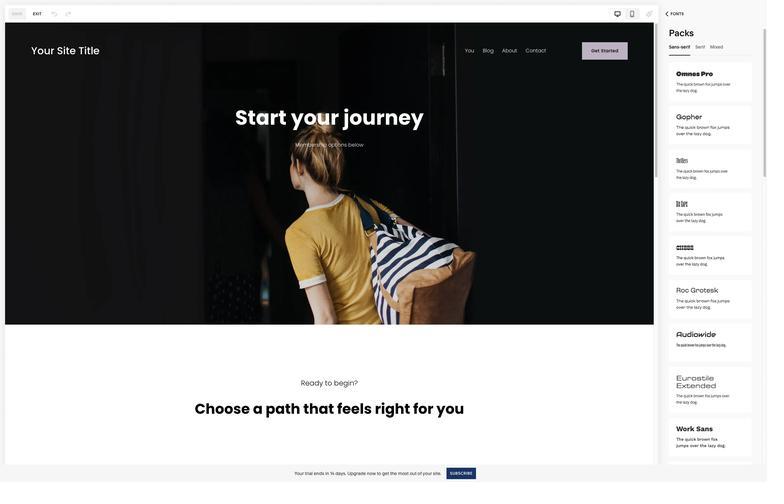 Task type: describe. For each thing, give the bounding box(es) containing it.
serif
[[682, 44, 691, 50]]

work
[[677, 425, 695, 433]]

the quick brown fox jumps over the lazy dog. for gopher
[[677, 125, 731, 137]]

ends
[[314, 471, 325, 477]]

eurostile extended the quick brown fox jumps over the lazy dog.
[[677, 373, 730, 405]]

quick inside audiowide the quick brown fox jumps over the lazy dog.
[[682, 342, 688, 348]]

dog. inside audiowide the quick brown fox jumps over the lazy dog.
[[722, 342, 727, 348]]

caps
[[682, 200, 688, 209]]

packs
[[670, 28, 695, 38]]

dog. inside omnes pro the quick brown fox jumps over the lazy dog.
[[691, 88, 699, 93]]

save
[[12, 11, 22, 16]]

your trial ends in 14 days. upgrade now to get the most out of your site.
[[295, 471, 442, 477]]

the inside six caps the quick brown fox jumps over the lazy dog.
[[686, 218, 691, 224]]

omnes
[[677, 69, 701, 78]]

brown inside eurostile extended the quick brown fox jumps over the lazy dog.
[[694, 394, 705, 399]]

extended
[[677, 381, 717, 391]]

the down thrillers
[[677, 175, 683, 180]]

subscribe button
[[447, 468, 477, 480]]

tab list containing sans-serif
[[670, 38, 753, 56]]

save button
[[9, 8, 26, 20]]

quick down the gopher
[[686, 125, 697, 130]]

pro
[[702, 69, 714, 78]]

serif button
[[696, 38, 706, 56]]

your
[[423, 471, 432, 477]]

over inside eurostile extended the quick brown fox jumps over the lazy dog.
[[723, 394, 730, 399]]

work sans
[[677, 425, 714, 433]]

jumps inside eurostile extended the quick brown fox jumps over the lazy dog.
[[712, 394, 722, 399]]

lazy inside six caps the quick brown fox jumps over the lazy dog.
[[692, 218, 699, 224]]

quick inside roc grotesk the quick brown fox jumps over the lazy dog.
[[685, 299, 696, 305]]

the down the gopher
[[687, 131, 694, 137]]

14
[[330, 471, 335, 477]]

exit
[[33, 11, 42, 16]]

omnes pro the quick brown fox jumps over the lazy dog.
[[677, 69, 731, 93]]

the inside roc grotesk the quick brown fox jumps over the lazy dog.
[[677, 299, 684, 305]]

roc grotesk the quick brown fox jumps over the lazy dog.
[[677, 286, 731, 311]]

jumps inside audiowide the quick brown fox jumps over the lazy dog.
[[700, 342, 707, 348]]

fox inside six caps the quick brown fox jumps over the lazy dog.
[[707, 212, 712, 217]]

quick inside six caps the quick brown fox jumps over the lazy dog.
[[684, 212, 694, 217]]

sans
[[697, 425, 714, 433]]

site.
[[433, 471, 442, 477]]

the inside audiowide the quick brown fox jumps over the lazy dog.
[[677, 342, 681, 348]]

most
[[398, 471, 409, 477]]

upgrade
[[348, 471, 366, 477]]

fox inside audiowide the quick brown fox jumps over the lazy dog.
[[696, 342, 699, 348]]

grotesk
[[691, 286, 719, 296]]

mixed
[[711, 44, 724, 50]]

over inside six caps the quick brown fox jumps over the lazy dog.
[[677, 218, 685, 224]]

days.
[[336, 471, 347, 477]]

roc
[[677, 286, 690, 296]]

trial
[[305, 471, 313, 477]]

six
[[677, 200, 681, 209]]

get
[[383, 471, 390, 477]]

the inside six caps the quick brown fox jumps over the lazy dog.
[[677, 212, 684, 217]]

sans-
[[670, 44, 682, 50]]

quick down the cheee
[[684, 256, 695, 261]]



Task type: vqa. For each thing, say whether or not it's contained in the screenshot.
the Layout
no



Task type: locate. For each thing, give the bounding box(es) containing it.
fox inside roc grotesk the quick brown fox jumps over the lazy dog.
[[712, 299, 718, 305]]

the down omnes at the top right of page
[[677, 88, 683, 93]]

lazy inside audiowide the quick brown fox jumps over the lazy dog.
[[717, 342, 722, 348]]

six caps the quick brown fox jumps over the lazy dog.
[[677, 200, 723, 224]]

fox inside eurostile extended the quick brown fox jumps over the lazy dog.
[[706, 394, 711, 399]]

over
[[724, 81, 731, 87], [677, 131, 686, 137], [722, 168, 729, 174], [677, 218, 685, 224], [677, 262, 685, 267], [677, 305, 686, 311], [707, 342, 712, 348], [723, 394, 730, 399], [691, 444, 699, 449]]

fonts
[[671, 11, 685, 16]]

the down the cheee
[[677, 256, 684, 261]]

brown inside omnes pro the quick brown fox jumps over the lazy dog.
[[695, 81, 705, 87]]

the inside omnes pro the quick brown fox jumps over the lazy dog.
[[677, 81, 684, 87]]

9 the from the top
[[677, 438, 685, 442]]

serif
[[696, 44, 706, 50]]

quick inside eurostile extended the quick brown fox jumps over the lazy dog.
[[684, 394, 694, 399]]

the inside eurostile extended the quick brown fox jumps over the lazy dog.
[[677, 394, 684, 399]]

lazy inside roc grotesk the quick brown fox jumps over the lazy dog.
[[695, 305, 703, 311]]

dog. inside six caps the quick brown fox jumps over the lazy dog.
[[700, 218, 707, 224]]

quick down 'extended'
[[684, 394, 694, 399]]

quick down omnes at the top right of page
[[685, 81, 694, 87]]

2 the quick brown fox jumps over the lazy dog. from the top
[[677, 168, 729, 180]]

over inside audiowide the quick brown fox jumps over the lazy dog.
[[707, 342, 712, 348]]

audiowide
[[677, 330, 717, 339]]

lazy
[[684, 88, 690, 93], [695, 131, 703, 137], [683, 175, 690, 180], [692, 218, 699, 224], [693, 262, 700, 267], [695, 305, 703, 311], [717, 342, 722, 348], [684, 400, 690, 405], [709, 444, 717, 449]]

thrillers
[[677, 157, 689, 165]]

sans-serif
[[670, 44, 691, 50]]

sans-serif button
[[670, 38, 691, 56]]

quick down caps
[[684, 212, 694, 217]]

brown inside six caps the quick brown fox jumps over the lazy dog.
[[695, 212, 706, 217]]

the down the cheee
[[686, 262, 692, 267]]

7 the from the top
[[677, 342, 681, 348]]

the down caps
[[686, 218, 691, 224]]

the quick brown fox jumps over the lazy dog.
[[677, 125, 731, 137], [677, 168, 729, 180], [677, 256, 725, 267], [677, 438, 727, 449]]

3 the quick brown fox jumps over the lazy dog. from the top
[[677, 256, 725, 267]]

quick
[[685, 81, 694, 87], [686, 125, 697, 130], [684, 168, 693, 174], [684, 212, 694, 217], [684, 256, 695, 261], [685, 299, 696, 305], [682, 342, 688, 348], [684, 394, 694, 399], [686, 438, 697, 442]]

the down 'extended'
[[677, 394, 684, 399]]

over inside omnes pro the quick brown fox jumps over the lazy dog.
[[724, 81, 731, 87]]

quick down work sans
[[686, 438, 697, 442]]

fox
[[706, 81, 712, 87], [711, 125, 717, 130], [705, 168, 710, 174], [707, 212, 712, 217], [708, 256, 714, 261], [712, 299, 718, 305], [696, 342, 699, 348], [706, 394, 711, 399], [712, 438, 718, 442]]

brown inside roc grotesk the quick brown fox jumps over the lazy dog.
[[697, 299, 711, 305]]

in
[[326, 471, 329, 477]]

5 the from the top
[[677, 256, 684, 261]]

subscribe
[[451, 471, 473, 476]]

the down work
[[677, 438, 685, 442]]

the down the gopher
[[677, 125, 685, 130]]

fox inside omnes pro the quick brown fox jumps over the lazy dog.
[[706, 81, 712, 87]]

0 vertical spatial tab list
[[611, 9, 640, 19]]

the inside omnes pro the quick brown fox jumps over the lazy dog.
[[677, 88, 683, 93]]

quick down audiowide
[[682, 342, 688, 348]]

the down thrillers
[[677, 168, 683, 174]]

1 horizontal spatial tab list
[[670, 38, 753, 56]]

the
[[677, 88, 683, 93], [687, 131, 694, 137], [677, 175, 683, 180], [686, 218, 691, 224], [686, 262, 692, 267], [687, 305, 694, 311], [713, 342, 717, 348], [677, 400, 683, 405], [701, 444, 707, 449], [391, 471, 397, 477]]

your
[[295, 471, 304, 477]]

quick inside omnes pro the quick brown fox jumps over the lazy dog.
[[685, 81, 694, 87]]

of
[[418, 471, 422, 477]]

the inside roc grotesk the quick brown fox jumps over the lazy dog.
[[687, 305, 694, 311]]

the down 'sans'
[[701, 444, 707, 449]]

the down roc
[[687, 305, 694, 311]]

the
[[677, 81, 684, 87], [677, 125, 685, 130], [677, 168, 683, 174], [677, 212, 684, 217], [677, 256, 684, 261], [677, 299, 684, 305], [677, 342, 681, 348], [677, 394, 684, 399], [677, 438, 685, 442]]

over inside roc grotesk the quick brown fox jumps over the lazy dog.
[[677, 305, 686, 311]]

gopher
[[677, 113, 703, 121]]

mixed button
[[711, 38, 724, 56]]

dog. inside eurostile extended the quick brown fox jumps over the lazy dog.
[[691, 400, 699, 405]]

1 the from the top
[[677, 81, 684, 87]]

the quick brown fox jumps over the lazy dog. for cheee
[[677, 256, 725, 267]]

the down omnes at the top right of page
[[677, 81, 684, 87]]

the quick brown fox jumps over the lazy dog. for thrillers
[[677, 168, 729, 180]]

0 horizontal spatial tab list
[[611, 9, 640, 19]]

the quick brown fox jumps over the lazy dog. for work sans
[[677, 438, 727, 449]]

the down roc
[[677, 299, 684, 305]]

lazy inside eurostile extended the quick brown fox jumps over the lazy dog.
[[684, 400, 690, 405]]

to
[[377, 471, 382, 477]]

the inside eurostile extended the quick brown fox jumps over the lazy dog.
[[677, 400, 683, 405]]

6 the from the top
[[677, 299, 684, 305]]

dog.
[[691, 88, 699, 93], [704, 131, 713, 137], [690, 175, 698, 180], [700, 218, 707, 224], [701, 262, 709, 267], [704, 305, 712, 311], [722, 342, 727, 348], [691, 400, 699, 405], [718, 444, 727, 449]]

quick down thrillers
[[684, 168, 693, 174]]

quick down roc
[[685, 299, 696, 305]]

2 the from the top
[[677, 125, 685, 130]]

3 the from the top
[[677, 168, 683, 174]]

exit button
[[29, 8, 45, 20]]

the down audiowide
[[677, 342, 681, 348]]

brown inside audiowide the quick brown fox jumps over the lazy dog.
[[688, 342, 695, 348]]

now
[[367, 471, 376, 477]]

eurostile
[[677, 373, 715, 384]]

fonts button
[[659, 7, 692, 21]]

the right get
[[391, 471, 397, 477]]

the quick brown fox jumps over the lazy dog. down the gopher
[[677, 125, 731, 137]]

jumps
[[712, 81, 723, 87], [718, 125, 731, 130], [711, 168, 721, 174], [713, 212, 723, 217], [714, 256, 725, 261], [719, 299, 731, 305], [700, 342, 707, 348], [712, 394, 722, 399], [677, 444, 689, 449]]

dog. inside roc grotesk the quick brown fox jumps over the lazy dog.
[[704, 305, 712, 311]]

jumps inside roc grotesk the quick brown fox jumps over the lazy dog.
[[719, 299, 731, 305]]

the down audiowide
[[713, 342, 717, 348]]

brown
[[695, 81, 705, 87], [698, 125, 710, 130], [694, 168, 704, 174], [695, 212, 706, 217], [695, 256, 707, 261], [697, 299, 711, 305], [688, 342, 695, 348], [694, 394, 705, 399], [698, 438, 711, 442]]

audiowide the quick brown fox jumps over the lazy dog.
[[677, 330, 727, 348]]

jumps inside six caps the quick brown fox jumps over the lazy dog.
[[713, 212, 723, 217]]

4 the from the top
[[677, 212, 684, 217]]

out
[[410, 471, 417, 477]]

4 the quick brown fox jumps over the lazy dog. from the top
[[677, 438, 727, 449]]

1 the quick brown fox jumps over the lazy dog. from the top
[[677, 125, 731, 137]]

cheee
[[677, 244, 694, 252]]

8 the from the top
[[677, 394, 684, 399]]

the down 'extended'
[[677, 400, 683, 405]]

the down six
[[677, 212, 684, 217]]

tab list
[[611, 9, 640, 19], [670, 38, 753, 56]]

the quick brown fox jumps over the lazy dog. down the cheee
[[677, 256, 725, 267]]

jumps inside omnes pro the quick brown fox jumps over the lazy dog.
[[712, 81, 723, 87]]

the quick brown fox jumps over the lazy dog. down thrillers
[[677, 168, 729, 180]]

1 vertical spatial tab list
[[670, 38, 753, 56]]

lazy inside omnes pro the quick brown fox jumps over the lazy dog.
[[684, 88, 690, 93]]

the quick brown fox jumps over the lazy dog. down 'sans'
[[677, 438, 727, 449]]

the inside audiowide the quick brown fox jumps over the lazy dog.
[[713, 342, 717, 348]]



